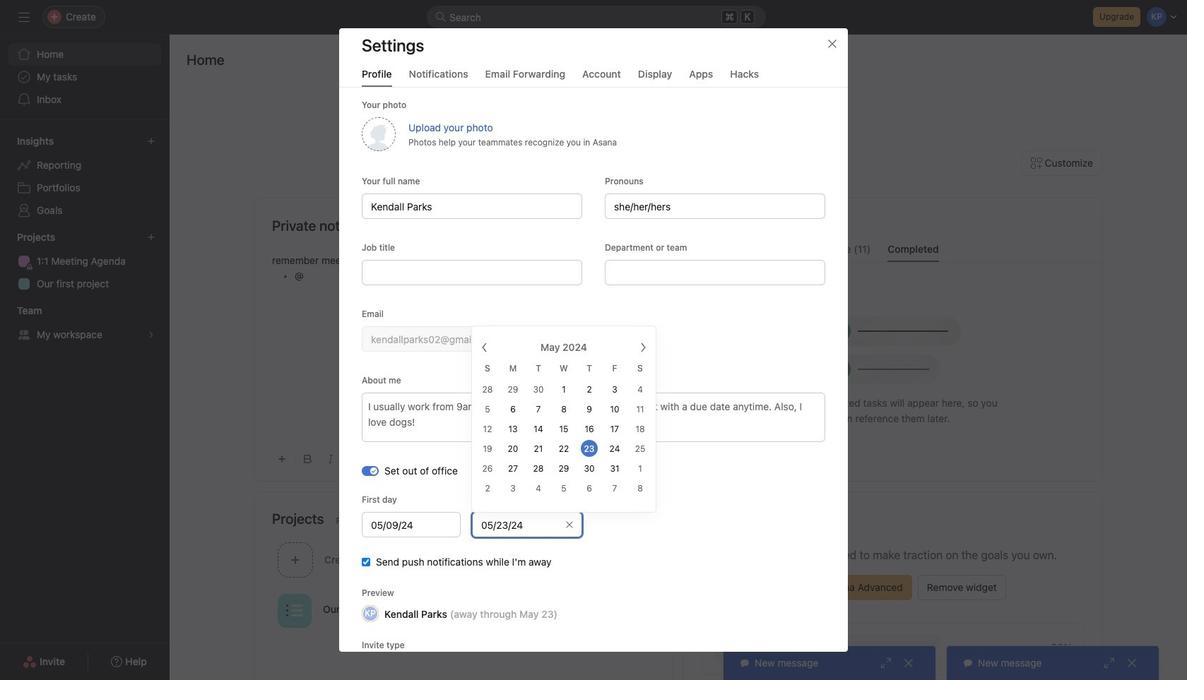 Task type: vqa. For each thing, say whether or not it's contained in the screenshot.
"I usually work from 9am-5pm PST. Feel free to assign me a task with a due date anytime. Also, I love dogs!" text field
yes



Task type: locate. For each thing, give the bounding box(es) containing it.
0 horizontal spatial close image
[[903, 658, 914, 669]]

toolbar
[[272, 443, 655, 475]]

2 expand new message image from the left
[[1104, 658, 1115, 669]]

close image
[[903, 658, 914, 669], [1126, 658, 1138, 669]]

global element
[[0, 35, 170, 119]]

2 close image from the left
[[1126, 658, 1138, 669]]

close image
[[827, 38, 838, 49]]

None text field
[[362, 260, 582, 285], [362, 326, 582, 352], [362, 512, 461, 538], [362, 260, 582, 285], [362, 326, 582, 352], [362, 512, 461, 538]]

add profile photo image
[[702, 211, 736, 245]]

next month image
[[637, 342, 649, 353]]

document
[[272, 253, 655, 437]]

0 horizontal spatial expand new message image
[[881, 658, 892, 669]]

projects element
[[0, 225, 170, 298]]

Optional text field
[[472, 512, 582, 538]]

expand new message image
[[881, 658, 892, 669], [1104, 658, 1115, 669]]

strikethrough image
[[372, 455, 380, 464]]

hide sidebar image
[[18, 11, 30, 23]]

None text field
[[362, 194, 582, 219], [605, 260, 825, 285], [362, 194, 582, 219], [605, 260, 825, 285]]

1 horizontal spatial expand new message image
[[1104, 658, 1115, 669]]

1 horizontal spatial close image
[[1126, 658, 1138, 669]]

teams element
[[0, 298, 170, 349]]

None checkbox
[[362, 558, 370, 567]]

expand new message image for first close icon
[[881, 658, 892, 669]]

switch
[[362, 466, 379, 476]]

1 expand new message image from the left
[[881, 658, 892, 669]]



Task type: describe. For each thing, give the bounding box(es) containing it.
upload new photo image
[[362, 117, 396, 151]]

expand new message image for second close icon from left
[[1104, 658, 1115, 669]]

at mention image
[[555, 454, 566, 465]]

previous month image
[[479, 342, 490, 353]]

insights element
[[0, 129, 170, 225]]

list image
[[286, 602, 303, 619]]

decrease list indent image
[[462, 455, 471, 464]]

I usually work from 9am-5pm PST. Feel free to assign me a task with a due date anytime. Also, I love dogs! text field
[[362, 393, 825, 442]]

link image
[[507, 455, 516, 464]]

bold image
[[304, 455, 312, 464]]

clear date image
[[565, 521, 574, 529]]

italics image
[[326, 455, 335, 464]]

prominent image
[[435, 11, 447, 23]]

people image
[[478, 552, 495, 569]]

Third-person pronouns (e.g. she/her/hers) text field
[[605, 194, 825, 219]]

increase list indent image
[[485, 455, 493, 464]]

1 close image from the left
[[903, 658, 914, 669]]



